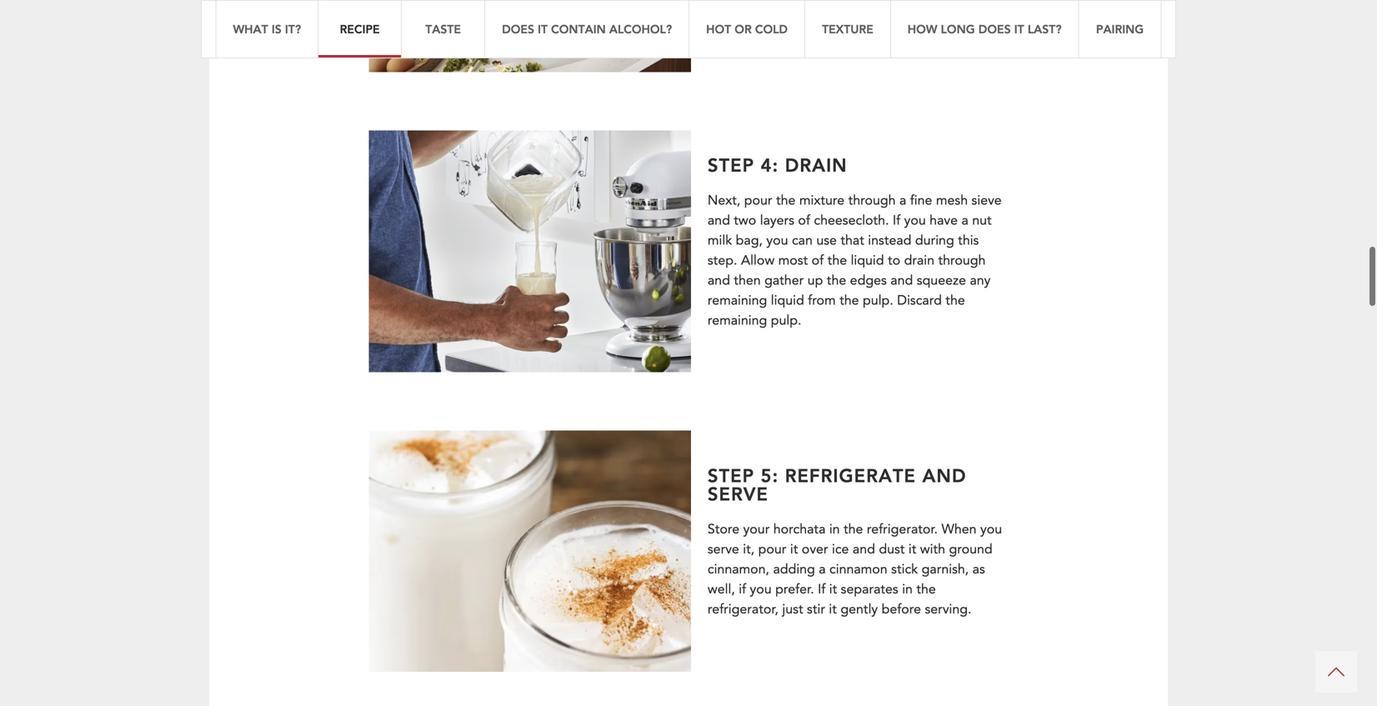 Task type: vqa. For each thing, say whether or not it's contained in the screenshot.
"cinnamon,"
yes



Task type: describe. For each thing, give the bounding box(es) containing it.
long
[[941, 21, 975, 37]]

instead
[[868, 231, 912, 250]]

1 vertical spatial through
[[938, 251, 986, 270]]

step.
[[708, 251, 737, 270]]

and inside store your horchata in the refrigerator. when you serve it, pour it over ice and dust it with ground cinnamon, adding a cinnamon stick garnish, as well, if you prefer. if it separates in the refrigerator, just stir it gently before serving.
[[853, 540, 875, 559]]

can use
[[792, 231, 837, 250]]

nut
[[972, 211, 992, 230]]

last?
[[1028, 21, 1062, 37]]

step for step 4: drain
[[708, 153, 754, 177]]

ground
[[949, 540, 993, 559]]

1 horizontal spatial a
[[899, 191, 906, 210]]

1 vertical spatial of
[[812, 251, 824, 270]]

you up ground at the right bottom
[[980, 520, 1002, 539]]

texture button
[[804, 0, 890, 58]]

texture
[[822, 21, 873, 37]]

during
[[915, 231, 954, 250]]

layers
[[760, 211, 794, 230]]

store
[[708, 520, 740, 539]]

does it contain alcohol? button
[[484, 0, 689, 58]]

step 4: drain
[[708, 153, 848, 177]]

mesh
[[936, 191, 968, 210]]

horchata
[[773, 520, 826, 539]]

does it contain alcohol?
[[502, 21, 672, 37]]

store your horchata in the refrigerator. when you serve it, pour it over ice and dust it with ground cinnamon, adding a cinnamon stick garnish, as well, if you prefer. if it separates in the refrigerator, just stir it gently before serving.
[[708, 520, 1002, 619]]

ice
[[832, 540, 849, 559]]

pour inside store your horchata in the refrigerator. when you serve it, pour it over ice and dust it with ground cinnamon, adding a cinnamon stick garnish, as well, if you prefer. if it separates in the refrigerator, just stir it gently before serving.
[[758, 540, 786, 559]]

and down to
[[891, 271, 913, 290]]

allow
[[741, 251, 775, 270]]

it right stir
[[829, 600, 837, 619]]

alcohol?
[[609, 21, 672, 37]]

drain
[[904, 251, 935, 270]]

the down squeeze
[[946, 291, 965, 310]]

hot or cold button
[[689, 0, 804, 58]]

what is it? button
[[215, 0, 318, 58]]

it down cinnamon
[[829, 580, 837, 599]]

it?
[[285, 21, 301, 37]]

or
[[735, 21, 752, 37]]

and down step.
[[708, 271, 730, 290]]

person pouring horchata from blender into glass image
[[369, 131, 691, 372]]

cheesecloth.
[[814, 211, 889, 230]]

sieve
[[972, 191, 1002, 210]]

a inside store your horchata in the refrigerator. when you serve it, pour it over ice and dust it with ground cinnamon, adding a cinnamon stick garnish, as well, if you prefer. if it separates in the refrigerator, just stir it gently before serving.
[[819, 560, 826, 579]]

well,
[[708, 580, 735, 599]]

refrigerate
[[785, 463, 916, 487]]

if inside store your horchata in the refrigerator. when you serve it, pour it over ice and dust it with ground cinnamon, adding a cinnamon stick garnish, as well, if you prefer. if it separates in the refrigerator, just stir it gently before serving.
[[818, 580, 826, 599]]

recipe button
[[318, 0, 401, 58]]

most
[[778, 251, 808, 270]]

as
[[973, 560, 985, 579]]

next, pour the mixture through a fine mesh sieve and two layers of cheesecloth. if you have a nut milk bag, you can use that instead during this step. allow most of the liquid to drain through and then gather up the edges and squeeze any remaining liquid from the pulp. discard the remaining pulp.
[[708, 191, 1002, 330]]

two
[[734, 211, 756, 230]]

it inside button
[[1014, 21, 1024, 37]]

hot
[[706, 21, 731, 37]]

the right the from
[[840, 291, 859, 310]]

this
[[958, 231, 979, 250]]

if
[[739, 580, 746, 599]]

the right the up
[[827, 271, 846, 290]]

milk
[[708, 231, 732, 250]]

1 vertical spatial in
[[902, 580, 913, 599]]

you down layers
[[766, 231, 788, 250]]

how long does it last?
[[908, 21, 1062, 37]]

refrigerator.
[[867, 520, 938, 539]]

separates
[[841, 580, 898, 599]]

contain
[[551, 21, 606, 37]]

next,
[[708, 191, 740, 210]]

from
[[808, 291, 836, 310]]



Task type: locate. For each thing, give the bounding box(es) containing it.
with
[[920, 540, 945, 559]]

when
[[942, 520, 977, 539]]

if up instead
[[893, 211, 900, 230]]

1 vertical spatial pulp.
[[771, 311, 801, 330]]

the down "that" on the right
[[828, 251, 847, 270]]

0 vertical spatial remaining
[[708, 291, 767, 310]]

then
[[734, 271, 761, 290]]

2 serve from the top
[[708, 540, 739, 559]]

step for step 5: refrigerate and serve
[[708, 463, 754, 487]]

refrigerator,
[[708, 600, 779, 619]]

it
[[538, 21, 548, 37], [1014, 21, 1024, 37], [790, 540, 798, 559], [909, 540, 916, 559], [829, 580, 837, 599], [829, 600, 837, 619]]

a left 'nut'
[[962, 211, 968, 230]]

just
[[782, 600, 803, 619]]

through
[[848, 191, 896, 210], [938, 251, 986, 270]]

stir
[[807, 600, 825, 619]]

hot or cold
[[706, 21, 788, 37]]

0 horizontal spatial liquid
[[771, 291, 804, 310]]

pour inside the next, pour the mixture through a fine mesh sieve and two layers of cheesecloth. if you have a nut milk bag, you can use that instead during this step. allow most of the liquid to drain through and then gather up the edges and squeeze any remaining liquid from the pulp. discard the remaining pulp.
[[744, 191, 772, 210]]

dust
[[879, 540, 905, 559]]

2 vertical spatial a
[[819, 560, 826, 579]]

if inside the next, pour the mixture through a fine mesh sieve and two layers of cheesecloth. if you have a nut milk bag, you can use that instead during this step. allow most of the liquid to drain through and then gather up the edges and squeeze any remaining liquid from the pulp. discard the remaining pulp.
[[893, 211, 900, 230]]

of
[[798, 211, 810, 230], [812, 251, 824, 270]]

pulp.
[[863, 291, 893, 310], [771, 311, 801, 330]]

fine
[[910, 191, 932, 210]]

over
[[802, 540, 828, 559]]

step left 5:
[[708, 463, 754, 487]]

discard
[[897, 291, 942, 310]]

liquid up 'edges'
[[851, 251, 884, 270]]

cinnamon
[[829, 560, 888, 579]]

it,
[[743, 540, 755, 559]]

edges
[[850, 271, 887, 290]]

the up ice
[[844, 520, 863, 539]]

through up cheesecloth.
[[848, 191, 896, 210]]

0 vertical spatial pour
[[744, 191, 772, 210]]

0 vertical spatial pulp.
[[863, 291, 893, 310]]

1 vertical spatial step
[[708, 463, 754, 487]]

prefer.
[[775, 580, 814, 599]]

1 horizontal spatial in
[[902, 580, 913, 599]]

and up the when
[[922, 463, 967, 487]]

it left with
[[909, 540, 916, 559]]

1 serve from the top
[[708, 482, 769, 506]]

1 vertical spatial liquid
[[771, 291, 804, 310]]

horchata in a glass with cinnamon sprinkled on top image
[[369, 430, 691, 672]]

does
[[978, 21, 1011, 37]]

1 horizontal spatial pulp.
[[863, 291, 893, 310]]

remaining
[[708, 291, 767, 310], [708, 311, 767, 330]]

drain
[[785, 153, 848, 177]]

2 remaining from the top
[[708, 311, 767, 330]]

up
[[807, 271, 823, 290]]

1 vertical spatial pour
[[758, 540, 786, 559]]

the down garnish,
[[916, 580, 936, 599]]

pour
[[744, 191, 772, 210], [758, 540, 786, 559]]

0 horizontal spatial if
[[818, 580, 826, 599]]

0 vertical spatial liquid
[[851, 251, 884, 270]]

you
[[904, 211, 926, 230], [766, 231, 788, 250], [980, 520, 1002, 539], [750, 580, 772, 599]]

it up adding
[[790, 540, 798, 559]]

0 horizontal spatial in
[[829, 520, 840, 539]]

gently
[[841, 600, 878, 619]]

serving.
[[925, 600, 972, 619]]

1 vertical spatial serve
[[708, 540, 739, 559]]

of up can use
[[798, 211, 810, 230]]

in up ice
[[829, 520, 840, 539]]

a down over
[[819, 560, 826, 579]]

stick
[[891, 560, 918, 579]]

serve down store
[[708, 540, 739, 559]]

2 step from the top
[[708, 463, 754, 487]]

1 horizontal spatial if
[[893, 211, 900, 230]]

1 vertical spatial a
[[962, 211, 968, 230]]

liquid
[[851, 251, 884, 270], [771, 291, 804, 310]]

squeeze
[[917, 271, 966, 290]]

1 horizontal spatial through
[[938, 251, 986, 270]]

0 vertical spatial through
[[848, 191, 896, 210]]

0 vertical spatial a
[[899, 191, 906, 210]]

bag,
[[736, 231, 763, 250]]

step inside the step 5: refrigerate and serve
[[708, 463, 754, 487]]

1 vertical spatial remaining
[[708, 311, 767, 330]]

to
[[888, 251, 900, 270]]

0 horizontal spatial through
[[848, 191, 896, 210]]

1 remaining from the top
[[708, 291, 767, 310]]

how long does it last? button
[[890, 0, 1078, 58]]

0 vertical spatial of
[[798, 211, 810, 230]]

liquid down gather
[[771, 291, 804, 310]]

it right the does
[[538, 21, 548, 37]]

5:
[[761, 463, 779, 487]]

adding
[[773, 560, 815, 579]]

is
[[272, 21, 282, 37]]

you down 'fine'
[[904, 211, 926, 230]]

serve inside store your horchata in the refrigerator. when you serve it, pour it over ice and dust it with ground cinnamon, adding a cinnamon stick garnish, as well, if you prefer. if it separates in the refrigerator, just stir it gently before serving.
[[708, 540, 739, 559]]

and up cinnamon
[[853, 540, 875, 559]]

1 step from the top
[[708, 153, 754, 177]]

0 vertical spatial serve
[[708, 482, 769, 506]]

taste
[[425, 21, 461, 37]]

4:
[[761, 153, 779, 177]]

0 vertical spatial if
[[893, 211, 900, 230]]

of up the up
[[812, 251, 824, 270]]

any
[[970, 271, 991, 290]]

in down stick
[[902, 580, 913, 599]]

0 horizontal spatial a
[[819, 560, 826, 579]]

pulp. down 'edges'
[[863, 291, 893, 310]]

cold
[[755, 21, 788, 37]]

before
[[882, 600, 921, 619]]

taste button
[[401, 0, 484, 58]]

garnish,
[[922, 560, 969, 579]]

cinnamon,
[[708, 560, 769, 579]]

if up stir
[[818, 580, 826, 599]]

the
[[776, 191, 796, 210], [828, 251, 847, 270], [827, 271, 846, 290], [840, 291, 859, 310], [946, 291, 965, 310], [844, 520, 863, 539], [916, 580, 936, 599]]

step up next,
[[708, 153, 754, 177]]

what is it?
[[233, 21, 301, 37]]

pour right it,
[[758, 540, 786, 559]]

0 horizontal spatial of
[[798, 211, 810, 230]]

step
[[708, 153, 754, 177], [708, 463, 754, 487]]

that
[[841, 231, 864, 250]]

serve up store
[[708, 482, 769, 506]]

in
[[829, 520, 840, 539], [902, 580, 913, 599]]

it right does
[[1014, 21, 1024, 37]]

have
[[930, 211, 958, 230]]

if
[[893, 211, 900, 230], [818, 580, 826, 599]]

it inside button
[[538, 21, 548, 37]]

through down this
[[938, 251, 986, 270]]

what
[[233, 21, 268, 37]]

pairing
[[1096, 21, 1144, 37]]

1 horizontal spatial of
[[812, 251, 824, 270]]

0 horizontal spatial pulp.
[[771, 311, 801, 330]]

and
[[708, 211, 730, 230], [708, 271, 730, 290], [891, 271, 913, 290], [922, 463, 967, 487], [853, 540, 875, 559]]

the up layers
[[776, 191, 796, 210]]

blue kitchenaid® blender image
[[369, 0, 691, 72]]

pulp. down gather
[[771, 311, 801, 330]]

0 vertical spatial step
[[708, 153, 754, 177]]

0 vertical spatial in
[[829, 520, 840, 539]]

recipe
[[340, 21, 380, 37]]

1 horizontal spatial liquid
[[851, 251, 884, 270]]

step 5: refrigerate and serve
[[708, 463, 967, 506]]

and inside the step 5: refrigerate and serve
[[922, 463, 967, 487]]

gather
[[764, 271, 804, 290]]

a left 'fine'
[[899, 191, 906, 210]]

pairing button
[[1078, 0, 1162, 58]]

1 vertical spatial if
[[818, 580, 826, 599]]

pour up "two"
[[744, 191, 772, 210]]

how
[[908, 21, 937, 37]]

your
[[743, 520, 770, 539]]

you right if
[[750, 580, 772, 599]]

mixture
[[799, 191, 845, 210]]

does
[[502, 21, 534, 37]]

serve
[[708, 482, 769, 506], [708, 540, 739, 559]]

2 horizontal spatial a
[[962, 211, 968, 230]]

and up milk
[[708, 211, 730, 230]]

serve inside the step 5: refrigerate and serve
[[708, 482, 769, 506]]



